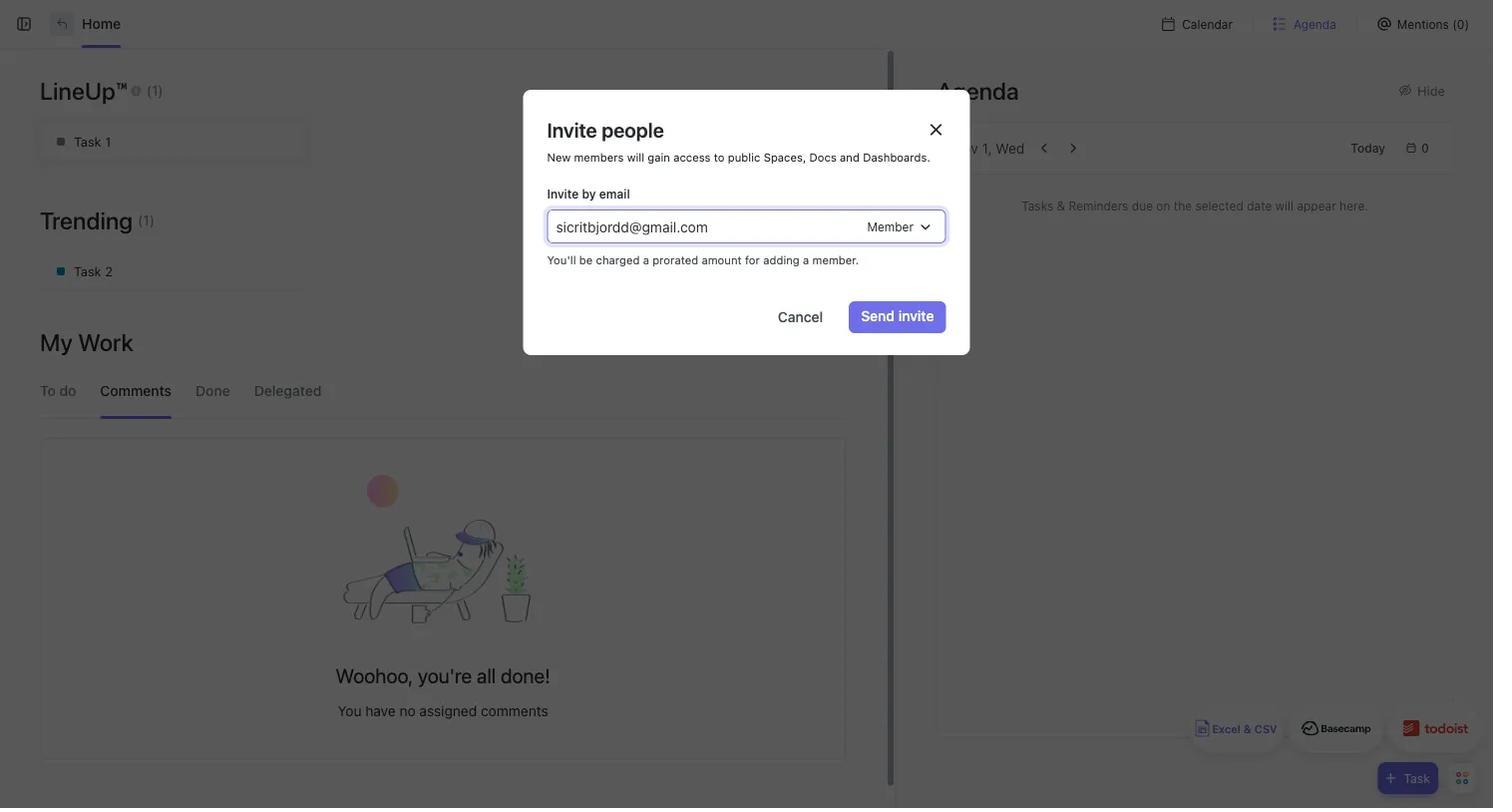Task type: vqa. For each thing, say whether or not it's contained in the screenshot.
Table
no



Task type: locate. For each thing, give the bounding box(es) containing it.
(1) up ‎task 1 link
[[146, 82, 163, 98]]

task 2
[[74, 264, 113, 279]]

& left csv
[[1244, 723, 1252, 736]]

1 vertical spatial task
[[1404, 771, 1431, 785]]

home
[[82, 15, 121, 32]]

prorated
[[653, 253, 699, 267]]

excel & csv link
[[1189, 703, 1284, 753]]

selected
[[1196, 199, 1244, 212]]

work
[[78, 328, 133, 356]]

you have no assigned comments
[[338, 702, 548, 719]]

tasks & reminders due on the selected date will appear here.
[[1022, 199, 1369, 212]]

tasks
[[1022, 199, 1054, 212]]

a
[[643, 253, 649, 267], [803, 253, 809, 267]]

reminders
[[1069, 199, 1129, 212]]

1 horizontal spatial task
[[1404, 771, 1431, 785]]

will left gain
[[627, 151, 645, 164]]

(1)
[[146, 82, 163, 98], [138, 212, 155, 228]]

a right charged
[[643, 253, 649, 267]]

will
[[627, 151, 645, 164], [1276, 199, 1294, 212]]

new members will gain access to public spaces, docs and dashboards.
[[547, 151, 931, 164]]

invite
[[899, 308, 934, 324]]

agenda
[[1294, 17, 1337, 31], [937, 76, 1019, 104]]

1 vertical spatial will
[[1276, 199, 1294, 212]]

today button
[[1343, 136, 1394, 160]]

‎task 1
[[74, 134, 111, 149]]

invite left by
[[547, 187, 579, 201]]

0 horizontal spatial task
[[74, 264, 101, 279]]

1 vertical spatial invite
[[547, 187, 579, 201]]

invite for invite people
[[547, 118, 597, 141]]

invite for invite by email
[[547, 187, 579, 201]]

trending
[[40, 207, 133, 234]]

done!
[[501, 664, 550, 687]]

new
[[547, 151, 571, 164]]

assigned
[[419, 702, 477, 719]]

by
[[582, 187, 596, 201]]

0 horizontal spatial a
[[643, 253, 649, 267]]

1 vertical spatial (1)
[[138, 212, 155, 228]]

task for task 2
[[74, 264, 101, 279]]

and
[[840, 151, 860, 164]]

0 vertical spatial task
[[74, 264, 101, 279]]

0 vertical spatial agenda
[[1294, 17, 1337, 31]]

&
[[1057, 199, 1066, 212], [1244, 723, 1252, 736]]

adding
[[763, 253, 800, 267]]

& right tasks
[[1057, 199, 1066, 212]]

no
[[400, 702, 416, 719]]

dashboards.
[[863, 151, 931, 164]]

you'll
[[547, 253, 576, 267]]

1
[[105, 134, 111, 149]]

will right the "date" in the right top of the page
[[1276, 199, 1294, 212]]

‎task 1 link
[[40, 123, 303, 161]]

invite up new
[[547, 118, 597, 141]]

2 a from the left
[[803, 253, 809, 267]]

0 vertical spatial invite
[[547, 118, 597, 141]]

1 invite from the top
[[547, 118, 597, 141]]

csv
[[1255, 723, 1278, 736]]

(1) up task 2 'link'
[[138, 212, 155, 228]]

hide
[[1418, 83, 1446, 98]]

all
[[477, 664, 496, 687]]

charged
[[596, 253, 640, 267]]

on
[[1157, 199, 1171, 212]]

1 horizontal spatial &
[[1244, 723, 1252, 736]]

1 vertical spatial &
[[1244, 723, 1252, 736]]

0 vertical spatial &
[[1057, 199, 1066, 212]]

woohoo,
[[336, 664, 413, 687]]

0 horizontal spatial &
[[1057, 199, 1066, 212]]

1 vertical spatial agenda
[[937, 76, 1019, 104]]

a right adding
[[803, 253, 809, 267]]

2 invite from the top
[[547, 187, 579, 201]]

lineup
[[40, 77, 116, 105]]

woohoo, you're all done!
[[336, 664, 550, 687]]

people
[[602, 118, 664, 141]]

access
[[674, 151, 711, 164]]

0 vertical spatial will
[[627, 151, 645, 164]]

task inside 'link'
[[74, 264, 101, 279]]

task
[[74, 264, 101, 279], [1404, 771, 1431, 785]]

member
[[867, 219, 914, 233]]

member button
[[861, 214, 938, 238]]

1 horizontal spatial a
[[803, 253, 809, 267]]

invite people
[[547, 118, 664, 141]]

date
[[1247, 199, 1272, 212]]

member.
[[813, 253, 859, 267]]

invite
[[547, 118, 597, 141], [547, 187, 579, 201]]

you're
[[418, 664, 472, 687]]

2
[[105, 264, 113, 279]]



Task type: describe. For each thing, give the bounding box(es) containing it.
my work
[[40, 328, 133, 356]]

invite by email
[[547, 187, 630, 201]]

1 horizontal spatial will
[[1276, 199, 1294, 212]]

& for excel
[[1244, 723, 1252, 736]]

0 vertical spatial (1)
[[146, 82, 163, 98]]

amount
[[702, 253, 742, 267]]

excel & csv
[[1213, 723, 1278, 736]]

today
[[1351, 141, 1386, 155]]

the
[[1174, 199, 1192, 212]]

trending (1)
[[40, 207, 155, 234]]

task 2 link
[[40, 252, 305, 290]]

comments
[[481, 702, 548, 719]]

calendar
[[1182, 17, 1233, 31]]

you'll be charged a prorated amount for adding a member.
[[547, 253, 859, 267]]

email
[[599, 187, 630, 201]]

be
[[579, 253, 593, 267]]

Email, comma or space separated text field
[[550, 211, 866, 242]]

(1) inside trending (1)
[[138, 212, 155, 228]]

docs
[[810, 151, 837, 164]]

excel
[[1213, 723, 1241, 736]]

0 horizontal spatial will
[[627, 151, 645, 164]]

task for task
[[1404, 771, 1431, 785]]

send
[[861, 308, 895, 324]]

have
[[365, 702, 396, 719]]

send invite
[[861, 308, 934, 324]]

spaces,
[[764, 151, 806, 164]]

appear
[[1297, 199, 1337, 212]]

here.
[[1340, 199, 1369, 212]]

my
[[40, 328, 73, 356]]

cancel
[[778, 309, 823, 325]]

0 horizontal spatial agenda
[[937, 76, 1019, 104]]

1 a from the left
[[643, 253, 649, 267]]

gain
[[648, 151, 670, 164]]

public
[[728, 151, 761, 164]]

1 horizontal spatial agenda
[[1294, 17, 1337, 31]]

& for tasks
[[1057, 199, 1066, 212]]

due
[[1132, 199, 1153, 212]]

you
[[338, 702, 362, 719]]

members
[[574, 151, 624, 164]]

‎task
[[74, 134, 101, 149]]

for
[[745, 253, 760, 267]]

to
[[714, 151, 725, 164]]



